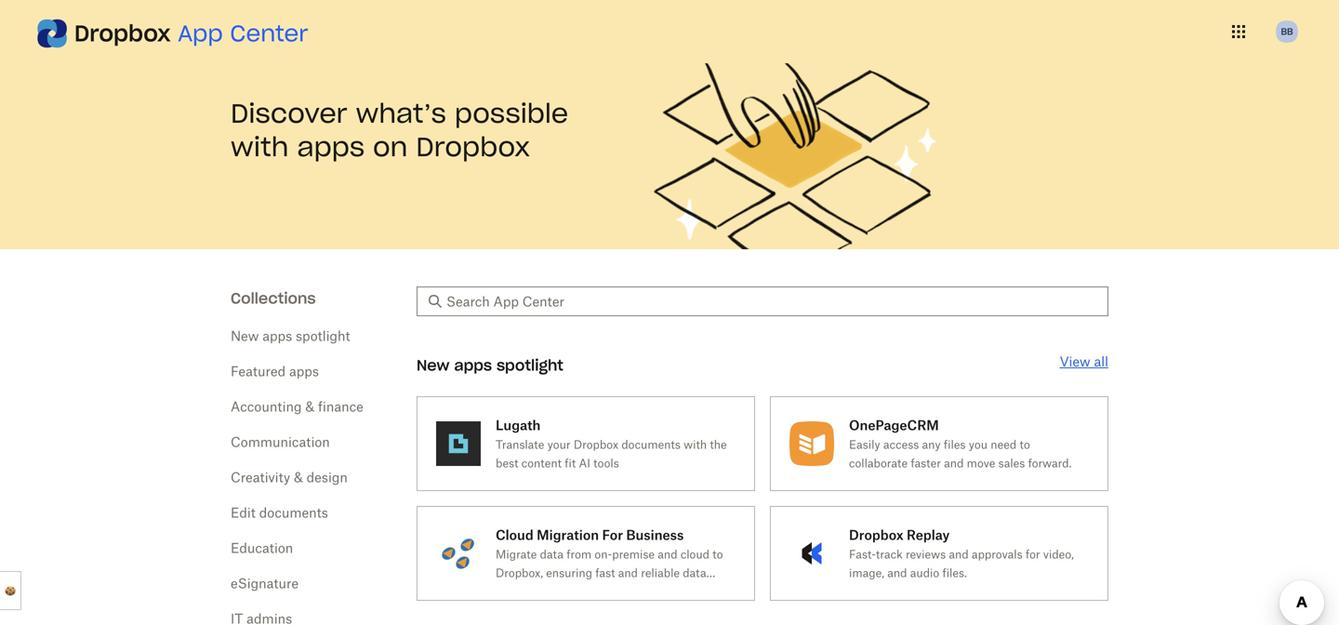 Task type: locate. For each thing, give the bounding box(es) containing it.
& for design
[[294, 469, 303, 485]]

& for finance
[[305, 399, 315, 415]]

documents left the
[[622, 438, 681, 452]]

you
[[969, 438, 988, 452]]

1 vertical spatial &
[[294, 469, 303, 485]]

spotlight
[[296, 328, 350, 344], [497, 356, 564, 375]]

cloud
[[681, 548, 710, 562]]

1 vertical spatial new apps spotlight
[[417, 356, 564, 375]]

access
[[884, 438, 920, 452]]

featured apps link
[[231, 363, 319, 379]]

& left design
[[294, 469, 303, 485]]

1 vertical spatial to
[[713, 548, 723, 562]]

dropbox up the track
[[850, 527, 904, 543]]

1 horizontal spatial to
[[1020, 438, 1031, 452]]

and down files
[[945, 456, 964, 470]]

dropbox replay fast-track reviews and approvals for video, image, and audio files.
[[850, 527, 1075, 580]]

dropbox down possible
[[416, 130, 531, 163]]

creativity & design
[[231, 469, 348, 485]]

documents down creativity & design link
[[259, 505, 328, 521]]

content
[[522, 456, 562, 470]]

with
[[231, 130, 289, 163], [684, 438, 707, 452]]

and down premise
[[619, 566, 638, 580]]

& left the finance
[[305, 399, 315, 415]]

dropbox
[[74, 19, 171, 47], [416, 130, 531, 163], [574, 438, 619, 452], [850, 527, 904, 543]]

0 horizontal spatial new
[[231, 328, 259, 344]]

dropbox left app on the top left of page
[[74, 19, 171, 47]]

0 vertical spatial to
[[1020, 438, 1031, 452]]

new apps spotlight up lugath
[[417, 356, 564, 375]]

dropbox,
[[496, 566, 543, 580]]

with left the
[[684, 438, 707, 452]]

with down discover at the top left of page
[[231, 130, 289, 163]]

new apps spotlight
[[231, 328, 350, 344], [417, 356, 564, 375]]

lugath
[[496, 417, 541, 433]]

files.
[[943, 566, 968, 580]]

to
[[1020, 438, 1031, 452], [713, 548, 723, 562]]

and down the track
[[888, 566, 908, 580]]

0 vertical spatial data
[[540, 548, 564, 562]]

replay
[[907, 527, 950, 543]]

data
[[540, 548, 564, 562], [683, 566, 707, 580]]

creativity
[[231, 469, 290, 485]]

need
[[991, 438, 1017, 452]]

to inside "cloud migration for business migrate data from on-premise and cloud to dropbox, ensuring fast and reliable data transfer."
[[713, 548, 723, 562]]

new
[[231, 328, 259, 344], [417, 356, 450, 375]]

1 horizontal spatial spotlight
[[497, 356, 564, 375]]

bb
[[1282, 26, 1294, 37]]

0 horizontal spatial to
[[713, 548, 723, 562]]

education link
[[231, 540, 293, 556]]

0 horizontal spatial with
[[231, 130, 289, 163]]

1 horizontal spatial data
[[683, 566, 707, 580]]

dropbox inside dropbox replay fast-track reviews and approvals for video, image, and audio files.
[[850, 527, 904, 543]]

0 vertical spatial with
[[231, 130, 289, 163]]

center
[[230, 19, 308, 47]]

data down cloud
[[683, 566, 707, 580]]

0 horizontal spatial data
[[540, 548, 564, 562]]

and
[[945, 456, 964, 470], [658, 548, 678, 562], [949, 548, 969, 562], [619, 566, 638, 580], [888, 566, 908, 580]]

view all link
[[1060, 354, 1109, 369]]

&
[[305, 399, 315, 415], [294, 469, 303, 485]]

spotlight up the featured apps
[[296, 328, 350, 344]]

files
[[944, 438, 966, 452]]

spotlight up lugath
[[497, 356, 564, 375]]

documents
[[622, 438, 681, 452], [259, 505, 328, 521]]

data down migration
[[540, 548, 564, 562]]

fit
[[565, 456, 576, 470]]

apps
[[297, 130, 365, 163], [263, 328, 292, 344], [454, 356, 492, 375], [289, 363, 319, 379]]

0 horizontal spatial documents
[[259, 505, 328, 521]]

view
[[1060, 354, 1091, 369]]

0 vertical spatial spotlight
[[296, 328, 350, 344]]

0 vertical spatial new apps spotlight
[[231, 328, 350, 344]]

to right cloud
[[713, 548, 723, 562]]

0 vertical spatial documents
[[622, 438, 681, 452]]

your
[[548, 438, 571, 452]]

accounting & finance link
[[231, 399, 364, 415]]

easily
[[850, 438, 881, 452]]

1 vertical spatial spotlight
[[497, 356, 564, 375]]

edit documents link
[[231, 505, 328, 521]]

0 horizontal spatial spotlight
[[296, 328, 350, 344]]

with inside discover what's possible with apps on dropbox
[[231, 130, 289, 163]]

reliable
[[641, 566, 680, 580]]

transfer.
[[496, 585, 539, 599]]

0 horizontal spatial new apps spotlight
[[231, 328, 350, 344]]

0 horizontal spatial &
[[294, 469, 303, 485]]

1 horizontal spatial documents
[[622, 438, 681, 452]]

1 horizontal spatial &
[[305, 399, 315, 415]]

ai
[[579, 456, 591, 470]]

1 horizontal spatial with
[[684, 438, 707, 452]]

onepagecrm easily access any files you need to collaborate faster and move sales forward.
[[850, 417, 1072, 470]]

new apps spotlight up the featured apps
[[231, 328, 350, 344]]

business
[[627, 527, 684, 543]]

1 vertical spatial with
[[684, 438, 707, 452]]

edit documents
[[231, 505, 328, 521]]

0 vertical spatial &
[[305, 399, 315, 415]]

1 vertical spatial new
[[417, 356, 450, 375]]

sales
[[999, 456, 1026, 470]]

to right need
[[1020, 438, 1031, 452]]

accounting & finance
[[231, 399, 364, 415]]

0 vertical spatial new
[[231, 328, 259, 344]]

communication link
[[231, 434, 330, 450]]

dropbox up tools
[[574, 438, 619, 452]]



Task type: describe. For each thing, give the bounding box(es) containing it.
translate
[[496, 438, 545, 452]]

for
[[1026, 548, 1041, 562]]

featured
[[231, 363, 286, 379]]

what's
[[356, 97, 447, 130]]

1 vertical spatial data
[[683, 566, 707, 580]]

the
[[710, 438, 727, 452]]

collections
[[231, 289, 316, 308]]

premise
[[613, 548, 655, 562]]

migrate
[[496, 548, 537, 562]]

education
[[231, 540, 293, 556]]

all
[[1095, 354, 1109, 369]]

cloud migration for business migrate data from on-premise and cloud to dropbox, ensuring fast and reliable data transfer.
[[496, 527, 723, 599]]

1 horizontal spatial new
[[417, 356, 450, 375]]

any
[[923, 438, 941, 452]]

discover
[[231, 97, 348, 130]]

image,
[[850, 566, 885, 580]]

from
[[567, 548, 592, 562]]

video,
[[1044, 548, 1075, 562]]

dropbox inside discover what's possible with apps on dropbox
[[416, 130, 531, 163]]

forward.
[[1029, 456, 1072, 470]]

design
[[307, 469, 348, 485]]

lugath translate your dropbox documents with the best content fit ai tools
[[496, 417, 727, 470]]

app
[[178, 19, 223, 47]]

on
[[373, 130, 408, 163]]

approvals
[[972, 548, 1023, 562]]

ensuring
[[546, 566, 593, 580]]

creativity & design link
[[231, 469, 348, 485]]

communication
[[231, 434, 330, 450]]

and up files.
[[949, 548, 969, 562]]

new apps spotlight link
[[231, 328, 350, 344]]

1 horizontal spatial new apps spotlight
[[417, 356, 564, 375]]

migration
[[537, 527, 599, 543]]

fast
[[596, 566, 616, 580]]

faster
[[911, 456, 942, 470]]

possible
[[455, 97, 569, 130]]

cloud
[[496, 527, 534, 543]]

1 vertical spatial documents
[[259, 505, 328, 521]]

Search App Center text field
[[447, 291, 1098, 312]]

track
[[876, 548, 903, 562]]

to inside onepagecrm easily access any files you need to collaborate faster and move sales forward.
[[1020, 438, 1031, 452]]

collaborate
[[850, 456, 908, 470]]

dropbox inside lugath translate your dropbox documents with the best content fit ai tools
[[574, 438, 619, 452]]

dropbox app center
[[74, 19, 308, 47]]

featured apps
[[231, 363, 319, 379]]

bb button
[[1273, 17, 1303, 47]]

apps inside discover what's possible with apps on dropbox
[[297, 130, 365, 163]]

tools
[[594, 456, 619, 470]]

with inside lugath translate your dropbox documents with the best content fit ai tools
[[684, 438, 707, 452]]

finance
[[318, 399, 364, 415]]

edit
[[231, 505, 256, 521]]

for
[[602, 527, 623, 543]]

documents inside lugath translate your dropbox documents with the best content fit ai tools
[[622, 438, 681, 452]]

discover what's possible with apps on dropbox
[[231, 97, 569, 163]]

move
[[967, 456, 996, 470]]

on-
[[595, 548, 613, 562]]

fast-
[[850, 548, 876, 562]]

and inside onepagecrm easily access any files you need to collaborate faster and move sales forward.
[[945, 456, 964, 470]]

esignature link
[[231, 576, 299, 591]]

reviews
[[906, 548, 946, 562]]

audio
[[911, 566, 940, 580]]

onepagecrm
[[850, 417, 940, 433]]

accounting
[[231, 399, 302, 415]]

view all
[[1060, 354, 1109, 369]]

and up reliable
[[658, 548, 678, 562]]

best
[[496, 456, 519, 470]]

esignature
[[231, 576, 299, 591]]



Task type: vqa. For each thing, say whether or not it's contained in the screenshot.
STARRED
no



